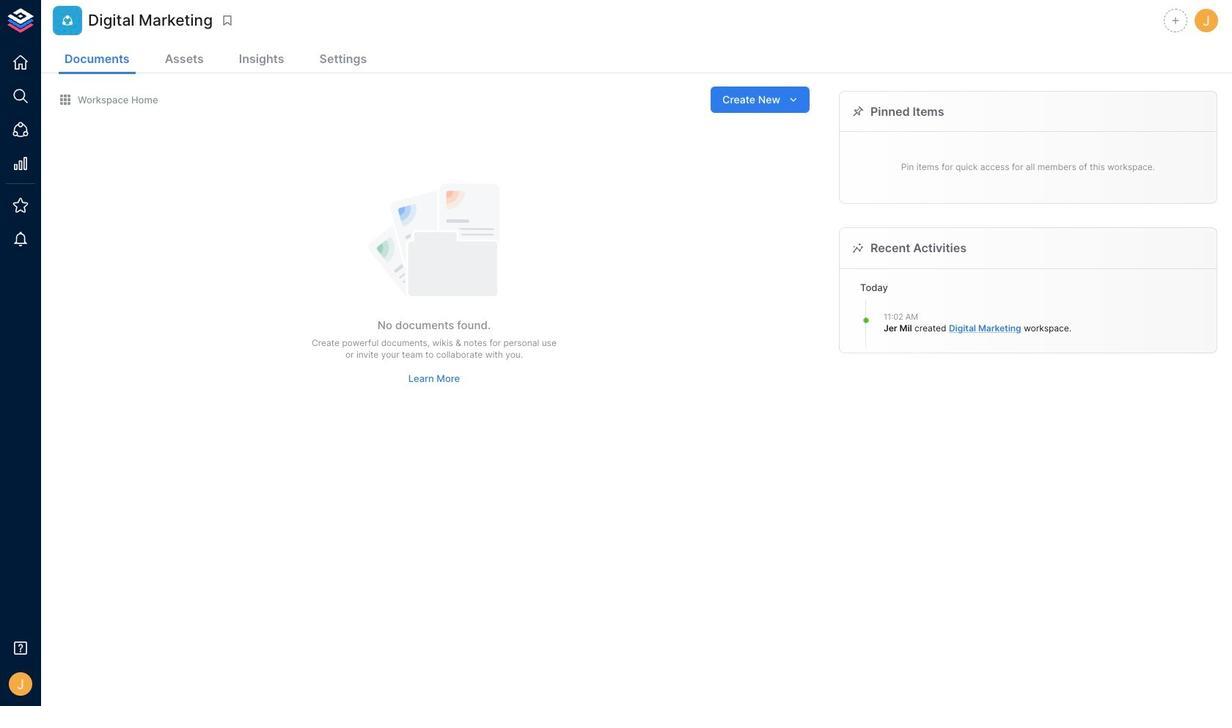 Task type: locate. For each thing, give the bounding box(es) containing it.
bookmark image
[[221, 14, 234, 27]]



